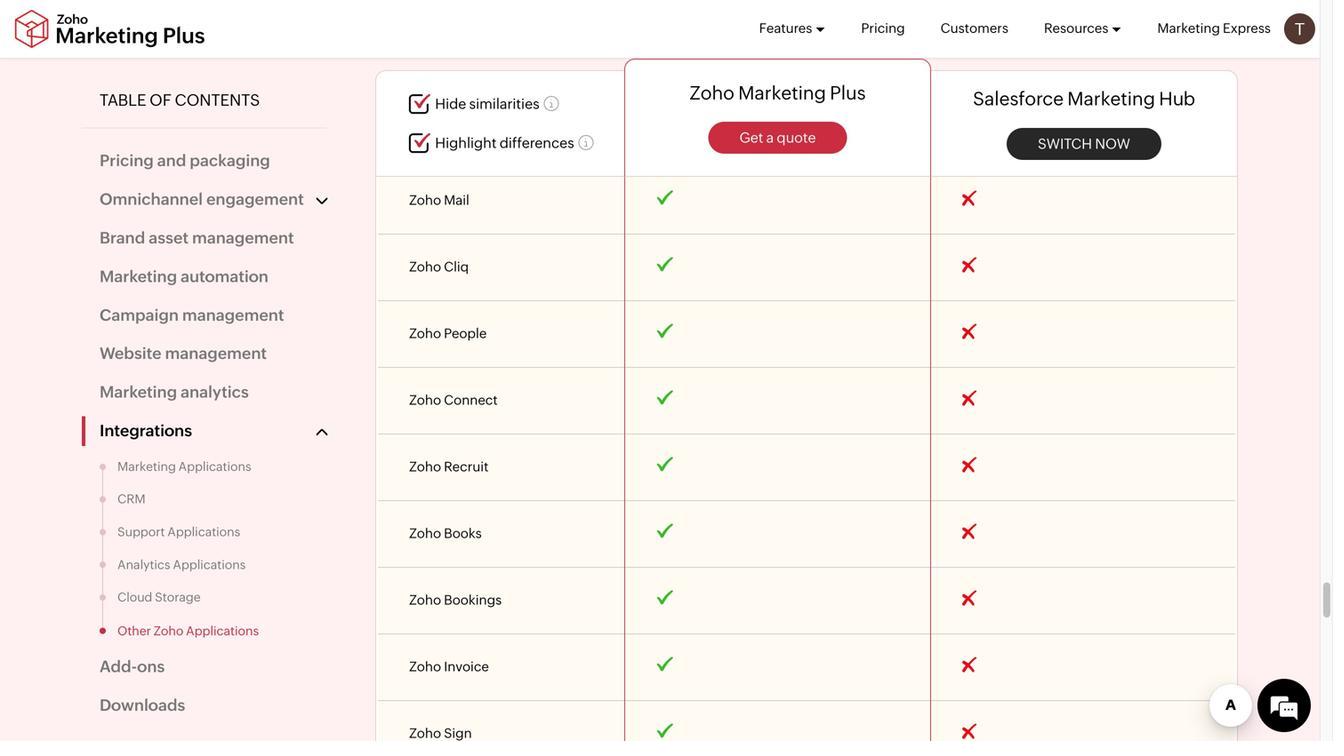 Task type: describe. For each thing, give the bounding box(es) containing it.
switch now
[[1038, 135, 1131, 152]]

zoho marketing plus
[[690, 82, 866, 104]]

express
[[1223, 20, 1271, 36]]

highlight differences
[[435, 135, 574, 151]]

storage
[[155, 591, 201, 605]]

applications for analytics applications
[[173, 558, 246, 572]]

switch now link
[[1007, 128, 1162, 160]]

and
[[157, 152, 186, 170]]

marketing for marketing analytics
[[100, 383, 177, 402]]

applications down storage
[[186, 624, 259, 638]]

ons
[[137, 658, 165, 676]]

1 horizontal spatial zoho
[[452, 132, 487, 149]]

add-ons
[[100, 658, 165, 676]]

campaign management
[[100, 306, 284, 324]]

cloud
[[117, 591, 152, 605]]

hub
[[1159, 88, 1196, 110]]

0 vertical spatial other
[[409, 132, 449, 149]]

now
[[1095, 135, 1131, 152]]

table of contents
[[100, 91, 260, 109]]

salesforce marketing hub
[[973, 88, 1196, 110]]

resources link
[[1044, 0, 1122, 57]]

get
[[740, 130, 764, 146]]

1 vertical spatial other zoho applications
[[117, 624, 259, 638]]

plus
[[830, 82, 866, 104]]

omnichannel engagement
[[100, 190, 304, 209]]

pricing link
[[861, 0, 905, 57]]

features
[[759, 20, 812, 36]]

resources
[[1044, 20, 1109, 36]]

0 vertical spatial zoho
[[690, 82, 735, 104]]

zoho marketingplus logo image
[[13, 9, 206, 48]]

quote
[[777, 130, 816, 146]]

salesforce
[[973, 88, 1064, 110]]

switch
[[1038, 135, 1092, 152]]

pricing for pricing and packaging
[[100, 152, 154, 170]]

customers
[[941, 20, 1009, 36]]

analytics
[[181, 383, 249, 402]]

asset
[[149, 229, 189, 247]]

website management
[[100, 345, 267, 363]]

applications down similarities
[[490, 132, 577, 149]]

marketing for marketing express
[[1158, 20, 1220, 36]]

marketing up the now
[[1068, 88, 1156, 110]]

differences
[[500, 135, 574, 151]]

hide similarities
[[435, 96, 540, 112]]

2 vertical spatial zoho
[[154, 624, 184, 638]]

terry turtle image
[[1285, 13, 1316, 44]]



Task type: vqa. For each thing, say whether or not it's contained in the screenshot.
Marketing corresponding to Marketing analytics
yes



Task type: locate. For each thing, give the bounding box(es) containing it.
marketing for marketing automation
[[100, 268, 177, 286]]

applications
[[490, 132, 577, 149], [178, 460, 251, 474], [168, 525, 240, 539], [173, 558, 246, 572], [186, 624, 259, 638]]

1 vertical spatial management
[[182, 306, 284, 324]]

analytics applications
[[117, 558, 246, 572]]

other down hide
[[409, 132, 449, 149]]

marketing express
[[1158, 20, 1271, 36]]

other zoho applications down hide similarities at the top left of the page
[[409, 132, 577, 149]]

zoho up 'get a quote' link
[[690, 82, 735, 104]]

zoho
[[690, 82, 735, 104], [452, 132, 487, 149], [154, 624, 184, 638]]

table
[[100, 91, 146, 109]]

campaign
[[100, 306, 179, 324]]

0 horizontal spatial other
[[117, 624, 151, 638]]

1 horizontal spatial other zoho applications
[[409, 132, 577, 149]]

zoho down storage
[[154, 624, 184, 638]]

get a quote link
[[708, 122, 847, 154]]

other down cloud
[[117, 624, 151, 638]]

1 vertical spatial pricing
[[100, 152, 154, 170]]

other
[[409, 132, 449, 149], [117, 624, 151, 638]]

management down automation
[[182, 306, 284, 324]]

brand asset management
[[100, 229, 294, 247]]

management up analytics
[[165, 345, 267, 363]]

marketing analytics
[[100, 383, 249, 402]]

analytics
[[117, 558, 170, 572]]

automation
[[181, 268, 269, 286]]

2 vertical spatial management
[[165, 345, 267, 363]]

integrations
[[100, 422, 192, 440]]

crm
[[117, 492, 145, 507]]

management
[[192, 229, 294, 247], [182, 306, 284, 324], [165, 345, 267, 363]]

pricing left and
[[100, 152, 154, 170]]

highlight
[[435, 135, 497, 151]]

management for website management
[[165, 345, 267, 363]]

downloads
[[100, 697, 185, 715]]

applications for support applications
[[168, 525, 240, 539]]

contents
[[175, 91, 260, 109]]

marketing up integrations
[[100, 383, 177, 402]]

pricing for pricing
[[861, 20, 905, 36]]

hide
[[435, 96, 466, 112]]

zoho down hide similarities at the top left of the page
[[452, 132, 487, 149]]

2 horizontal spatial zoho
[[690, 82, 735, 104]]

0 vertical spatial pricing
[[861, 20, 905, 36]]

customers link
[[941, 0, 1009, 57]]

marketing
[[1158, 20, 1220, 36], [738, 82, 826, 104], [1068, 88, 1156, 110], [100, 268, 177, 286], [100, 383, 177, 402], [117, 460, 176, 474]]

0 horizontal spatial other zoho applications
[[117, 624, 259, 638]]

pricing and packaging
[[100, 152, 270, 170]]

marketing down integrations
[[117, 460, 176, 474]]

applications down support applications
[[173, 558, 246, 572]]

support applications
[[117, 525, 240, 539]]

other zoho applications
[[409, 132, 577, 149], [117, 624, 259, 638]]

cloud storage
[[117, 591, 201, 605]]

marketing up the get a quote
[[738, 82, 826, 104]]

1 vertical spatial other
[[117, 624, 151, 638]]

a
[[766, 130, 774, 146]]

website
[[100, 345, 161, 363]]

marketing for marketing applications
[[117, 460, 176, 474]]

1 horizontal spatial pricing
[[861, 20, 905, 36]]

marketing up campaign
[[100, 268, 177, 286]]

support
[[117, 525, 165, 539]]

brand
[[100, 229, 145, 247]]

engagement
[[206, 190, 304, 209]]

pricing up plus
[[861, 20, 905, 36]]

applications down analytics
[[178, 460, 251, 474]]

marketing left express
[[1158, 20, 1220, 36]]

management for campaign management
[[182, 306, 284, 324]]

other zoho applications down storage
[[117, 624, 259, 638]]

management down "engagement" in the left top of the page
[[192, 229, 294, 247]]

1 vertical spatial zoho
[[452, 132, 487, 149]]

applications up "analytics applications"
[[168, 525, 240, 539]]

marketing express link
[[1158, 0, 1271, 57]]

of
[[150, 91, 172, 109]]

add-
[[100, 658, 137, 676]]

features link
[[759, 0, 826, 57]]

applications for marketing applications
[[178, 460, 251, 474]]

0 horizontal spatial zoho
[[154, 624, 184, 638]]

0 horizontal spatial pricing
[[100, 152, 154, 170]]

similarities
[[469, 96, 540, 112]]

marketing automation
[[100, 268, 269, 286]]

omnichannel
[[100, 190, 203, 209]]

0 vertical spatial management
[[192, 229, 294, 247]]

packaging
[[190, 152, 270, 170]]

1 horizontal spatial other
[[409, 132, 449, 149]]

marketing applications
[[117, 460, 251, 474]]

pricing
[[861, 20, 905, 36], [100, 152, 154, 170]]

get a quote
[[740, 130, 816, 146]]

0 vertical spatial other zoho applications
[[409, 132, 577, 149]]



